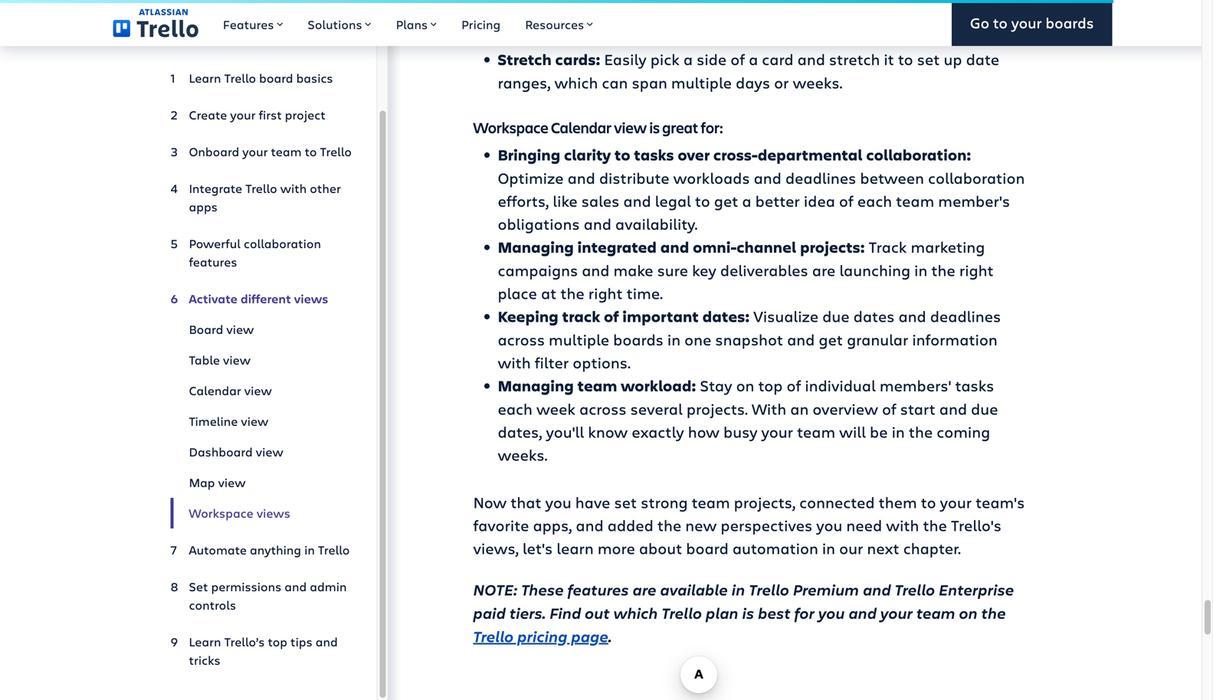 Task type: describe. For each thing, give the bounding box(es) containing it.
have
[[575, 492, 610, 513]]

learn trello board basics
[[189, 70, 333, 86]]

to down the workloads
[[695, 190, 710, 211]]

which for ranges,
[[554, 72, 598, 93]]

for:
[[701, 117, 723, 138]]

resources button
[[513, 0, 606, 46]]

easily
[[604, 49, 647, 69]]

automate
[[189, 542, 247, 558]]

apps,
[[533, 515, 572, 536]]

getting
[[171, 2, 231, 26]]

track marketing campaigns and make sure key deliverables are launching in the right place at the right time.
[[498, 236, 994, 303]]

set
[[189, 579, 208, 595]]

best
[[758, 603, 791, 623]]

and inside set permissions and admin controls
[[285, 579, 307, 595]]

learn for learn trello board basics
[[189, 70, 221, 86]]

anything
[[250, 542, 301, 558]]

automation
[[732, 538, 818, 559]]

on inside stay on top of individual members' tasks each week across several projects. with an overview of start and due dates, you'll know exactly how busy your team will be in the coming weeks.
[[736, 375, 754, 396]]

integrate trello with other apps link
[[171, 173, 352, 222]]

favorite
[[473, 515, 529, 536]]

1 horizontal spatial right
[[959, 260, 994, 280]]

team down options.
[[577, 376, 617, 396]]

stay
[[700, 375, 732, 396]]

connected
[[799, 492, 875, 513]]

is inside note: these features are available in trello premium and trello enterprise paid tiers. find out which trello plan is best for you and your team on the trello pricing page .
[[742, 603, 754, 623]]

learn trello's top tips and tricks link
[[171, 627, 352, 676]]

boards inside "link"
[[1046, 13, 1094, 33]]

omni-
[[693, 237, 737, 257]]

an
[[790, 398, 809, 419]]

view for timeline view
[[241, 413, 268, 430]]

and down visualize
[[787, 329, 815, 350]]

features for these
[[568, 580, 629, 600]]

and down next
[[863, 580, 891, 600]]

view for map view
[[218, 474, 246, 491]]

chapter.
[[903, 538, 961, 559]]

your inside now that you have set strong team projects, connected them to your team's favorite apps, and added the new perspectives you need with the trello's views, let's learn more about board automation in our next chapter.
[[940, 492, 972, 513]]

view for board view
[[226, 321, 254, 338]]

and down distribute in the top of the page
[[623, 190, 651, 211]]

with inside getting started with trello
[[294, 2, 331, 26]]

.
[[608, 626, 612, 647]]

0 horizontal spatial board
[[259, 70, 293, 86]]

between
[[860, 167, 924, 188]]

now
[[473, 492, 507, 513]]

workspace views
[[189, 505, 290, 521]]

timeline
[[189, 413, 238, 430]]

multiple inside visualize due dates and deadlines across multiple boards in one snapshot and get granular information with filter options.
[[549, 329, 609, 350]]

across inside visualize due dates and deadlines across multiple boards in one snapshot and get granular information with filter options.
[[498, 329, 545, 350]]

and inside easily pick a side of a card and stretch it to set up date ranges, which can span multiple days or weeks.
[[797, 49, 825, 69]]

features
[[223, 16, 274, 33]]

busy
[[723, 421, 758, 442]]

managing for managing integrated and omni-channel projects:
[[498, 237, 574, 257]]

trello up other
[[320, 143, 352, 160]]

in inside track marketing campaigns and make sure key deliverables are launching in the right place at the right time.
[[914, 260, 927, 280]]

track
[[562, 306, 600, 327]]

projects.
[[686, 398, 748, 419]]

get inside visualize due dates and deadlines across multiple boards in one snapshot and get granular information with filter options.
[[819, 329, 843, 350]]

your inside onboard your team to trello link
[[242, 143, 268, 160]]

to inside onboard your team to trello link
[[305, 143, 317, 160]]

getting started with trello link
[[171, 2, 352, 57]]

workspace for workspace views
[[189, 505, 253, 521]]

onboard your team to trello
[[189, 143, 352, 160]]

your inside go to your boards "link"
[[1011, 13, 1042, 33]]

trello pricing page link
[[473, 626, 608, 647]]

map view link
[[171, 467, 352, 498]]

start
[[900, 398, 935, 419]]

1 horizontal spatial calendar
[[551, 117, 611, 138]]

boards inside visualize due dates and deadlines across multiple boards in one snapshot and get granular information with filter options.
[[613, 329, 664, 350]]

dates,
[[498, 421, 542, 442]]

set permissions and admin controls
[[189, 579, 347, 613]]

other
[[310, 180, 341, 197]]

and right dates
[[898, 306, 926, 326]]

trello up best
[[749, 580, 789, 600]]

map view
[[189, 474, 246, 491]]

time.
[[627, 283, 663, 303]]

deliverables
[[720, 260, 808, 280]]

activate different views link
[[171, 284, 352, 314]]

create
[[189, 107, 227, 123]]

trello up the admin
[[318, 542, 350, 558]]

like
[[553, 190, 578, 211]]

and down premium
[[849, 603, 877, 623]]

your inside stay on top of individual members' tasks each week across several projects. with an overview of start and due dates, you'll know exactly how busy your team will be in the coming weeks.
[[761, 421, 793, 442]]

will
[[839, 421, 866, 442]]

to inside easily pick a side of a card and stretch it to set up date ranges, which can span multiple days or weeks.
[[898, 49, 913, 69]]

workloads
[[673, 167, 750, 188]]

powerful collaboration features link
[[171, 228, 352, 277]]

sales
[[581, 190, 619, 211]]

0 vertical spatial views
[[294, 290, 328, 307]]

team inside now that you have set strong team projects, connected them to your team's favorite apps, and added the new perspectives you need with the trello's views, let's learn more about board automation in our next chapter.
[[692, 492, 730, 513]]

keeping track of important dates:
[[498, 306, 750, 327]]

a inside bringing clarity to tasks over cross-departmental collaboration: optimize and distribute workloads and deadlines between collaboration efforts, like sales and legal to get a better idea of each team member's obligations and availability.
[[742, 190, 751, 211]]

1 vertical spatial views
[[257, 505, 290, 521]]

in inside note: these features are available in trello premium and trello enterprise paid tiers. find out which trello plan is best for you and your team on the trello pricing page .
[[732, 580, 745, 600]]

in inside visualize due dates and deadlines across multiple boards in one snapshot and get granular information with filter options.
[[667, 329, 681, 350]]

first
[[259, 107, 282, 123]]

trello's
[[951, 515, 1002, 536]]

dashboard
[[189, 444, 253, 460]]

view for dashboard view
[[256, 444, 283, 460]]

managing for managing team workload:
[[498, 376, 574, 396]]

in inside now that you have set strong team projects, connected them to your team's favorite apps, and added the new perspectives you need with the trello's views, let's learn more about board automation in our next chapter.
[[822, 538, 835, 559]]

create your first project link
[[171, 100, 352, 130]]

note:
[[473, 580, 517, 600]]

with inside visualize due dates and deadlines across multiple boards in one snapshot and get granular information with filter options.
[[498, 352, 531, 373]]

you'll
[[546, 421, 584, 442]]

stretch cards:
[[498, 49, 600, 70]]

projects,
[[734, 492, 796, 513]]

started
[[234, 2, 291, 26]]

exactly
[[632, 421, 684, 442]]

dashboard view link
[[171, 437, 352, 467]]

plans
[[396, 16, 428, 33]]

sure
[[657, 260, 688, 280]]

the up the chapter.
[[923, 515, 947, 536]]

top for tips
[[268, 634, 287, 650]]

workspace for workspace calendar view is great for:
[[473, 117, 548, 138]]

can
[[602, 72, 628, 93]]

tiers.
[[509, 603, 546, 623]]

with inside now that you have set strong team projects, connected them to your team's favorite apps, and added the new perspectives you need with the trello's views, let's learn more about board automation in our next chapter.
[[886, 515, 919, 536]]

up
[[944, 49, 962, 69]]

find
[[550, 603, 581, 623]]

great
[[662, 117, 698, 138]]

projects:
[[800, 237, 865, 257]]

team inside bringing clarity to tasks over cross-departmental collaboration: optimize and distribute workloads and deadlines between collaboration efforts, like sales and legal to get a better idea of each team member's obligations and availability.
[[896, 190, 934, 211]]

deadlines inside visualize due dates and deadlines across multiple boards in one snapshot and get granular information with filter options.
[[930, 306, 1001, 326]]

stretch
[[829, 49, 880, 69]]

the down strong
[[657, 515, 681, 536]]

and down "clarity"
[[568, 167, 595, 188]]

learn for learn trello's top tips and tricks
[[189, 634, 221, 650]]

set permissions and admin controls link
[[171, 572, 352, 621]]

dates:
[[702, 306, 750, 327]]

the inside note: these features are available in trello premium and trello enterprise paid tiers. find out which trello plan is best for you and your team on the trello pricing page .
[[981, 603, 1006, 623]]

trello down the chapter.
[[895, 580, 935, 600]]

each inside bringing clarity to tasks over cross-departmental collaboration: optimize and distribute workloads and deadlines between collaboration efforts, like sales and legal to get a better idea of each team member's obligations and availability.
[[857, 190, 892, 211]]

span
[[632, 72, 667, 93]]

collaboration inside powerful collaboration features
[[244, 235, 321, 252]]

of up an
[[787, 375, 801, 396]]

be
[[870, 421, 888, 442]]

integrated
[[577, 237, 657, 257]]

the down marketing
[[931, 260, 955, 280]]

stay on top of individual members' tasks each week across several projects. with an overview of start and due dates, you'll know exactly how busy your team will be in the coming weeks.
[[498, 375, 998, 465]]



Task type: locate. For each thing, give the bounding box(es) containing it.
atlassian trello image
[[113, 9, 198, 37]]

it
[[884, 49, 894, 69]]

0 horizontal spatial workspace
[[189, 505, 253, 521]]

of right 'track'
[[604, 306, 619, 327]]

multiple inside easily pick a side of a card and stretch it to set up date ranges, which can span multiple days or weeks.
[[671, 72, 732, 93]]

calendar up "clarity"
[[551, 117, 611, 138]]

collaboration up member's
[[928, 167, 1025, 188]]

views right different at the left top of page
[[294, 290, 328, 307]]

know
[[588, 421, 628, 442]]

plan
[[706, 603, 738, 623]]

with left other
[[280, 180, 307, 197]]

with right started
[[294, 2, 331, 26]]

1 horizontal spatial collaboration
[[928, 167, 1025, 188]]

of inside easily pick a side of a card and stretch it to set up date ranges, which can span multiple days or weeks.
[[730, 49, 745, 69]]

0 vertical spatial managing
[[498, 237, 574, 257]]

powerful
[[189, 235, 241, 252]]

which inside easily pick a side of a card and stretch it to set up date ranges, which can span multiple days or weeks.
[[554, 72, 598, 93]]

0 horizontal spatial each
[[498, 398, 533, 419]]

which down cards:
[[554, 72, 598, 93]]

top inside stay on top of individual members' tasks each week across several projects. with an overview of start and due dates, you'll know exactly how busy your team will be in the coming weeks.
[[758, 375, 783, 396]]

at
[[541, 283, 557, 303]]

0 vertical spatial workspace
[[473, 117, 548, 138]]

0 horizontal spatial on
[[736, 375, 754, 396]]

of up be
[[882, 398, 896, 419]]

1 vertical spatial features
[[568, 580, 629, 600]]

0 horizontal spatial are
[[633, 580, 656, 600]]

right up keeping track of important dates:
[[588, 283, 623, 303]]

view down can on the top of the page
[[614, 117, 647, 138]]

is
[[649, 117, 660, 138], [742, 603, 754, 623]]

coming
[[937, 421, 990, 442]]

onboard your team to trello link
[[171, 136, 352, 167]]

important
[[622, 306, 699, 327]]

added
[[607, 515, 654, 536]]

1 vertical spatial each
[[498, 398, 533, 419]]

make
[[613, 260, 653, 280]]

2 learn from the top
[[189, 634, 221, 650]]

to inside now that you have set strong team projects, connected them to your team's favorite apps, and added the new perspectives you need with the trello's views, let's learn more about board automation in our next chapter.
[[921, 492, 936, 513]]

0 horizontal spatial boards
[[613, 329, 664, 350]]

are inside track marketing campaigns and make sure key deliverables are launching in the right place at the right time.
[[812, 260, 836, 280]]

tasks up distribute in the top of the page
[[634, 144, 674, 165]]

view down calendar view link
[[241, 413, 268, 430]]

ranges,
[[498, 72, 551, 93]]

collaboration inside bringing clarity to tasks over cross-departmental collaboration: optimize and distribute workloads and deadlines between collaboration efforts, like sales and legal to get a better idea of each team member's obligations and availability.
[[928, 167, 1025, 188]]

0 vertical spatial top
[[758, 375, 783, 396]]

to inside go to your boards "link"
[[993, 13, 1008, 33]]

0 vertical spatial features
[[189, 254, 237, 270]]

0 vertical spatial deadlines
[[785, 167, 856, 188]]

across up know in the bottom of the page
[[579, 398, 627, 419]]

page progress progress bar
[[0, 0, 1116, 3]]

of right idea
[[839, 190, 853, 211]]

team inside stay on top of individual members' tasks each week across several projects. with an overview of start and due dates, you'll know exactly how busy your team will be in the coming weeks.
[[797, 421, 835, 442]]

1 horizontal spatial multiple
[[671, 72, 732, 93]]

your down create your first project
[[242, 143, 268, 160]]

0 vertical spatial calendar
[[551, 117, 611, 138]]

1 vertical spatial is
[[742, 603, 754, 623]]

deadlines up idea
[[785, 167, 856, 188]]

trello up create your first project
[[224, 70, 256, 86]]

0 horizontal spatial is
[[649, 117, 660, 138]]

availability.
[[615, 213, 698, 234]]

0 vertical spatial weeks.
[[793, 72, 843, 93]]

week
[[536, 398, 576, 419]]

is left best
[[742, 603, 754, 623]]

views,
[[473, 538, 519, 559]]

due inside stay on top of individual members' tasks each week across several projects. with an overview of start and due dates, you'll know exactly how busy your team will be in the coming weeks.
[[971, 398, 998, 419]]

tasks up coming
[[955, 375, 994, 396]]

or
[[774, 72, 789, 93]]

go to your boards link
[[952, 0, 1112, 46]]

view for table view
[[223, 352, 251, 368]]

1 vertical spatial managing
[[498, 376, 574, 396]]

you inside note: these features are available in trello premium and trello enterprise paid tiers. find out which trello plan is best for you and your team on the trello pricing page .
[[818, 603, 845, 623]]

set left up
[[917, 49, 940, 69]]

each up dates,
[[498, 398, 533, 419]]

managing down filter
[[498, 376, 574, 396]]

learn up tricks at the left bottom of the page
[[189, 634, 221, 650]]

0 vertical spatial set
[[917, 49, 940, 69]]

weeks. inside stay on top of individual members' tasks each week across several projects. with an overview of start and due dates, you'll know exactly how busy your team will be in the coming weeks.
[[498, 444, 548, 465]]

across inside stay on top of individual members' tasks each week across several projects. with an overview of start and due dates, you'll know exactly how busy your team will be in the coming weeks.
[[579, 398, 627, 419]]

view right map
[[218, 474, 246, 491]]

0 horizontal spatial set
[[614, 492, 637, 513]]

features down powerful
[[189, 254, 237, 270]]

1 vertical spatial you
[[816, 515, 842, 536]]

and down sales
[[584, 213, 611, 234]]

1 vertical spatial board
[[686, 538, 729, 559]]

board inside now that you have set strong team projects, connected them to your team's favorite apps, and added the new perspectives you need with the trello's views, let's learn more about board automation in our next chapter.
[[686, 538, 729, 559]]

due inside visualize due dates and deadlines across multiple boards in one snapshot and get granular information with filter options.
[[822, 306, 850, 326]]

date
[[966, 49, 999, 69]]

you up the apps,
[[545, 492, 571, 513]]

tasks inside stay on top of individual members' tasks each week across several projects. with an overview of start and due dates, you'll know exactly how busy your team will be in the coming weeks.
[[955, 375, 994, 396]]

a right pick
[[683, 49, 693, 69]]

top left tips
[[268, 634, 287, 650]]

0 vertical spatial multiple
[[671, 72, 732, 93]]

due
[[822, 306, 850, 326], [971, 398, 998, 419]]

cards:
[[555, 49, 600, 70]]

weeks. down dates,
[[498, 444, 548, 465]]

in left the one
[[667, 329, 681, 350]]

0 vertical spatial are
[[812, 260, 836, 280]]

to right 'go'
[[993, 13, 1008, 33]]

the right at
[[560, 283, 585, 303]]

1 horizontal spatial deadlines
[[930, 306, 1001, 326]]

learn trello board basics link
[[171, 63, 352, 93]]

deadlines inside bringing clarity to tasks over cross-departmental collaboration: optimize and distribute workloads and deadlines between collaboration efforts, like sales and legal to get a better idea of each team member's obligations and availability.
[[785, 167, 856, 188]]

1 horizontal spatial weeks.
[[793, 72, 843, 93]]

multiple down side
[[671, 72, 732, 93]]

permissions
[[211, 579, 281, 595]]

team inside note: these features are available in trello premium and trello enterprise paid tiers. find out which trello plan is best for you and your team on the trello pricing page .
[[916, 603, 955, 623]]

0 vertical spatial tasks
[[634, 144, 674, 165]]

0 vertical spatial across
[[498, 329, 545, 350]]

the down "start"
[[909, 421, 933, 442]]

in inside stay on top of individual members' tasks each week across several projects. with an overview of start and due dates, you'll know exactly how busy your team will be in the coming weeks.
[[892, 421, 905, 442]]

on right stay
[[736, 375, 754, 396]]

tasks inside bringing clarity to tasks over cross-departmental collaboration: optimize and distribute workloads and deadlines between collaboration efforts, like sales and legal to get a better idea of each team member's obligations and availability.
[[634, 144, 674, 165]]

1 horizontal spatial views
[[294, 290, 328, 307]]

trello down getting
[[171, 26, 215, 50]]

place
[[498, 283, 537, 303]]

which for out
[[614, 603, 658, 623]]

tips
[[290, 634, 312, 650]]

to right them
[[921, 492, 936, 513]]

team down between
[[896, 190, 934, 211]]

project
[[285, 107, 326, 123]]

due up coming
[[971, 398, 998, 419]]

the inside stay on top of individual members' tasks each week across several projects. with an overview of start and due dates, you'll know exactly how busy your team will be in the coming weeks.
[[909, 421, 933, 442]]

0 vertical spatial board
[[259, 70, 293, 86]]

1 vertical spatial multiple
[[549, 329, 609, 350]]

trello down the available
[[662, 603, 702, 623]]

automate anything in trello link
[[171, 535, 352, 566]]

0 vertical spatial get
[[714, 190, 738, 211]]

across down keeping
[[498, 329, 545, 350]]

easily pick a side of a card and stretch it to set up date ranges, which can span multiple days or weeks.
[[498, 49, 999, 93]]

1 horizontal spatial which
[[614, 603, 658, 623]]

0 vertical spatial you
[[545, 492, 571, 513]]

your inside note: these features are available in trello premium and trello enterprise paid tiers. find out which trello plan is best for you and your team on the trello pricing page .
[[880, 603, 913, 623]]

the down enterprise
[[981, 603, 1006, 623]]

team down an
[[797, 421, 835, 442]]

get left granular
[[819, 329, 843, 350]]

1 horizontal spatial tasks
[[955, 375, 994, 396]]

collaboration
[[928, 167, 1025, 188], [244, 235, 321, 252]]

learn inside 'learn trello's top tips and tricks'
[[189, 634, 221, 650]]

views down map view link
[[257, 505, 290, 521]]

integrate
[[189, 180, 242, 197]]

managing up campaigns
[[498, 237, 574, 257]]

trello inside integrate trello with other apps
[[245, 180, 277, 197]]

multiple down 'track'
[[549, 329, 609, 350]]

for
[[794, 603, 815, 623]]

and inside track marketing campaigns and make sure key deliverables are launching in the right place at the right time.
[[582, 260, 610, 280]]

1 vertical spatial due
[[971, 398, 998, 419]]

note: these features are available in trello premium and trello enterprise paid tiers. find out which trello plan is best for you and your team on the trello pricing page .
[[473, 580, 1014, 647]]

1 horizontal spatial boards
[[1046, 13, 1094, 33]]

and up 'sure'
[[660, 237, 689, 257]]

weeks. inside easily pick a side of a card and stretch it to set up date ranges, which can span multiple days or weeks.
[[793, 72, 843, 93]]

and up coming
[[939, 398, 967, 419]]

managing team workload:
[[498, 376, 696, 396]]

right down marketing
[[959, 260, 994, 280]]

trello down onboard your team to trello link
[[245, 180, 277, 197]]

on inside note: these features are available in trello premium and trello enterprise paid tiers. find out which trello plan is best for you and your team on the trello pricing page .
[[959, 603, 978, 623]]

0 vertical spatial each
[[857, 190, 892, 211]]

team down first
[[271, 143, 302, 160]]

view down table view link
[[244, 382, 272, 399]]

0 horizontal spatial get
[[714, 190, 738, 211]]

need
[[846, 515, 882, 536]]

which inside note: these features are available in trello premium and trello enterprise paid tiers. find out which trello plan is best for you and your team on the trello pricing page .
[[614, 603, 658, 623]]

board
[[259, 70, 293, 86], [686, 538, 729, 559]]

in up plan
[[732, 580, 745, 600]]

trello down paid
[[473, 626, 514, 647]]

0 horizontal spatial right
[[588, 283, 623, 303]]

set up added
[[614, 492, 637, 513]]

key
[[692, 260, 716, 280]]

2 managing from the top
[[498, 376, 574, 396]]

now that you have set strong team projects, connected them to your team's favorite apps, and added the new perspectives you need with the trello's views, let's learn more about board automation in our next chapter.
[[473, 492, 1025, 559]]

a left better
[[742, 190, 751, 211]]

collaboration:
[[866, 144, 971, 165]]

team down enterprise
[[916, 603, 955, 623]]

1 vertical spatial boards
[[613, 329, 664, 350]]

1 horizontal spatial set
[[917, 49, 940, 69]]

out
[[585, 603, 610, 623]]

efforts,
[[498, 190, 549, 211]]

of inside bringing clarity to tasks over cross-departmental collaboration: optimize and distribute workloads and deadlines between collaboration efforts, like sales and legal to get a better idea of each team member's obligations and availability.
[[839, 190, 853, 211]]

1 horizontal spatial on
[[959, 603, 978, 623]]

0 horizontal spatial weeks.
[[498, 444, 548, 465]]

0 horizontal spatial tasks
[[634, 144, 674, 165]]

trello inside getting started with trello
[[171, 26, 215, 50]]

and down integrated on the top
[[582, 260, 610, 280]]

features inside note: these features are available in trello premium and trello enterprise paid tiers. find out which trello plan is best for you and your team on the trello pricing page .
[[568, 580, 629, 600]]

your left first
[[230, 107, 256, 123]]

of
[[730, 49, 745, 69], [839, 190, 853, 211], [604, 306, 619, 327], [787, 375, 801, 396], [882, 398, 896, 419]]

one
[[684, 329, 711, 350]]

is left great
[[649, 117, 660, 138]]

in
[[914, 260, 927, 280], [667, 329, 681, 350], [892, 421, 905, 442], [822, 538, 835, 559], [304, 542, 315, 558], [732, 580, 745, 600]]

workspace down map view in the left of the page
[[189, 505, 253, 521]]

basics
[[296, 70, 333, 86]]

calendar
[[551, 117, 611, 138], [189, 382, 241, 399]]

table view link
[[171, 345, 352, 375]]

granular
[[847, 329, 908, 350]]

view
[[614, 117, 647, 138], [226, 321, 254, 338], [223, 352, 251, 368], [244, 382, 272, 399], [241, 413, 268, 430], [256, 444, 283, 460], [218, 474, 246, 491]]

a up days
[[749, 49, 758, 69]]

a
[[683, 49, 693, 69], [749, 49, 758, 69], [742, 190, 751, 211]]

1 vertical spatial are
[[633, 580, 656, 600]]

1 vertical spatial calendar
[[189, 382, 241, 399]]

to down project
[[305, 143, 317, 160]]

about
[[639, 538, 682, 559]]

and up better
[[754, 167, 782, 188]]

apps
[[189, 198, 218, 215]]

1 vertical spatial set
[[614, 492, 637, 513]]

1 vertical spatial deadlines
[[930, 306, 1001, 326]]

1 horizontal spatial workspace
[[473, 117, 548, 138]]

members'
[[880, 375, 951, 396]]

weeks. right or
[[793, 72, 843, 93]]

table
[[189, 352, 220, 368]]

timeline view
[[189, 413, 268, 430]]

available
[[660, 580, 728, 600]]

and down have
[[576, 515, 604, 536]]

1 horizontal spatial top
[[758, 375, 783, 396]]

in right anything
[[304, 542, 315, 558]]

get inside bringing clarity to tasks over cross-departmental collaboration: optimize and distribute workloads and deadlines between collaboration efforts, like sales and legal to get a better idea of each team member's obligations and availability.
[[714, 190, 738, 211]]

top up with
[[758, 375, 783, 396]]

to right it
[[898, 49, 913, 69]]

calendar view
[[189, 382, 272, 399]]

0 horizontal spatial views
[[257, 505, 290, 521]]

1 vertical spatial get
[[819, 329, 843, 350]]

are inside note: these features are available in trello premium and trello enterprise paid tiers. find out which trello plan is best for you and your team on the trello pricing page .
[[633, 580, 656, 600]]

view for calendar view
[[244, 382, 272, 399]]

1 horizontal spatial due
[[971, 398, 998, 419]]

several
[[630, 398, 683, 419]]

and inside stay on top of individual members' tasks each week across several projects. with an overview of start and due dates, you'll know exactly how busy your team will be in the coming weeks.
[[939, 398, 967, 419]]

1 horizontal spatial each
[[857, 190, 892, 211]]

0 horizontal spatial collaboration
[[244, 235, 321, 252]]

1 vertical spatial which
[[614, 603, 658, 623]]

learn trello's top tips and tricks
[[189, 634, 338, 669]]

learn up create
[[189, 70, 221, 86]]

set inside now that you have set strong team projects, connected them to your team's favorite apps, and added the new perspectives you need with the trello's views, let's learn more about board automation in our next chapter.
[[614, 492, 637, 513]]

your right 'go'
[[1011, 13, 1042, 33]]

solutions
[[308, 16, 362, 33]]

map
[[189, 474, 215, 491]]

and right card
[[797, 49, 825, 69]]

options.
[[573, 352, 631, 373]]

0 vertical spatial is
[[649, 117, 660, 138]]

view up 'calendar view'
[[223, 352, 251, 368]]

and left the admin
[[285, 579, 307, 595]]

to up distribute in the top of the page
[[615, 144, 630, 165]]

0 vertical spatial boards
[[1046, 13, 1094, 33]]

0 vertical spatial learn
[[189, 70, 221, 86]]

set inside easily pick a side of a card and stretch it to set up date ranges, which can span multiple days or weeks.
[[917, 49, 940, 69]]

1 vertical spatial weeks.
[[498, 444, 548, 465]]

top inside 'learn trello's top tips and tricks'
[[268, 634, 287, 650]]

learn
[[557, 538, 594, 559]]

workspace calendar view is great for:
[[473, 117, 723, 138]]

0 vertical spatial which
[[554, 72, 598, 93]]

idea
[[804, 190, 835, 211]]

0 horizontal spatial across
[[498, 329, 545, 350]]

your inside create your first project link
[[230, 107, 256, 123]]

in right be
[[892, 421, 905, 442]]

learn
[[189, 70, 221, 86], [189, 634, 221, 650]]

1 vertical spatial across
[[579, 398, 627, 419]]

team up "new"
[[692, 492, 730, 513]]

get down the workloads
[[714, 190, 738, 211]]

calendar up timeline on the bottom left
[[189, 382, 241, 399]]

1 horizontal spatial are
[[812, 260, 836, 280]]

visualize due dates and deadlines across multiple boards in one snapshot and get granular information with filter options.
[[498, 306, 1001, 373]]

and
[[797, 49, 825, 69], [568, 167, 595, 188], [754, 167, 782, 188], [623, 190, 651, 211], [584, 213, 611, 234], [660, 237, 689, 257], [582, 260, 610, 280], [898, 306, 926, 326], [787, 329, 815, 350], [939, 398, 967, 419], [576, 515, 604, 536], [285, 579, 307, 595], [863, 580, 891, 600], [849, 603, 877, 623], [316, 634, 338, 650]]

each down between
[[857, 190, 892, 211]]

and inside 'learn trello's top tips and tricks'
[[316, 634, 338, 650]]

1 vertical spatial tasks
[[955, 375, 994, 396]]

2 vertical spatial you
[[818, 603, 845, 623]]

1 horizontal spatial features
[[568, 580, 629, 600]]

0 vertical spatial right
[[959, 260, 994, 280]]

better
[[755, 190, 800, 211]]

on
[[736, 375, 754, 396], [959, 603, 978, 623]]

with down them
[[886, 515, 919, 536]]

1 horizontal spatial get
[[819, 329, 843, 350]]

which right out
[[614, 603, 658, 623]]

pick
[[650, 49, 680, 69]]

0 vertical spatial collaboration
[[928, 167, 1025, 188]]

powerful collaboration features
[[189, 235, 321, 270]]

1 vertical spatial right
[[588, 283, 623, 303]]

your up trello's
[[940, 492, 972, 513]]

0 horizontal spatial features
[[189, 254, 237, 270]]

0 vertical spatial on
[[736, 375, 754, 396]]

0 horizontal spatial multiple
[[549, 329, 609, 350]]

view down "timeline view" link
[[256, 444, 283, 460]]

0 vertical spatial due
[[822, 306, 850, 326]]

top
[[758, 375, 783, 396], [268, 634, 287, 650]]

1 horizontal spatial across
[[579, 398, 627, 419]]

on down enterprise
[[959, 603, 978, 623]]

are down about
[[633, 580, 656, 600]]

0 horizontal spatial which
[[554, 72, 598, 93]]

1 horizontal spatial is
[[742, 603, 754, 623]]

page
[[571, 626, 608, 647]]

0 horizontal spatial calendar
[[189, 382, 241, 399]]

with inside integrate trello with other apps
[[280, 180, 307, 197]]

trello's
[[224, 634, 265, 650]]

top for of
[[758, 375, 783, 396]]

board view
[[189, 321, 254, 338]]

1 vertical spatial learn
[[189, 634, 221, 650]]

board down "new"
[[686, 538, 729, 559]]

1 learn from the top
[[189, 70, 221, 86]]

bringing clarity to tasks over cross-departmental collaboration: optimize and distribute workloads and deadlines between collaboration efforts, like sales and legal to get a better idea of each team member's obligations and availability.
[[498, 144, 1025, 234]]

features inside powerful collaboration features
[[189, 254, 237, 270]]

0 horizontal spatial top
[[268, 634, 287, 650]]

1 vertical spatial top
[[268, 634, 287, 650]]

managing integrated and omni-channel projects:
[[498, 237, 865, 257]]

1 vertical spatial collaboration
[[244, 235, 321, 252]]

0 horizontal spatial due
[[822, 306, 850, 326]]

and right tips
[[316, 634, 338, 650]]

1 vertical spatial workspace
[[189, 505, 253, 521]]

and inside now that you have set strong team projects, connected them to your team's favorite apps, and added the new perspectives you need with the trello's views, let's learn more about board automation in our next chapter.
[[576, 515, 604, 536]]

1 horizontal spatial board
[[686, 538, 729, 559]]

1 vertical spatial on
[[959, 603, 978, 623]]

each
[[857, 190, 892, 211], [498, 398, 533, 419]]

1 managing from the top
[[498, 237, 574, 257]]

each inside stay on top of individual members' tasks each week across several projects. with an overview of start and due dates, you'll know exactly how busy your team will be in the coming weeks.
[[498, 398, 533, 419]]

features for collaboration
[[189, 254, 237, 270]]

team's
[[976, 492, 1025, 513]]

0 horizontal spatial deadlines
[[785, 167, 856, 188]]

side
[[697, 49, 727, 69]]



Task type: vqa. For each thing, say whether or not it's contained in the screenshot.
Greg Robinson (gregrobinson96) ICON inside the 'Primary' ELEMENT
no



